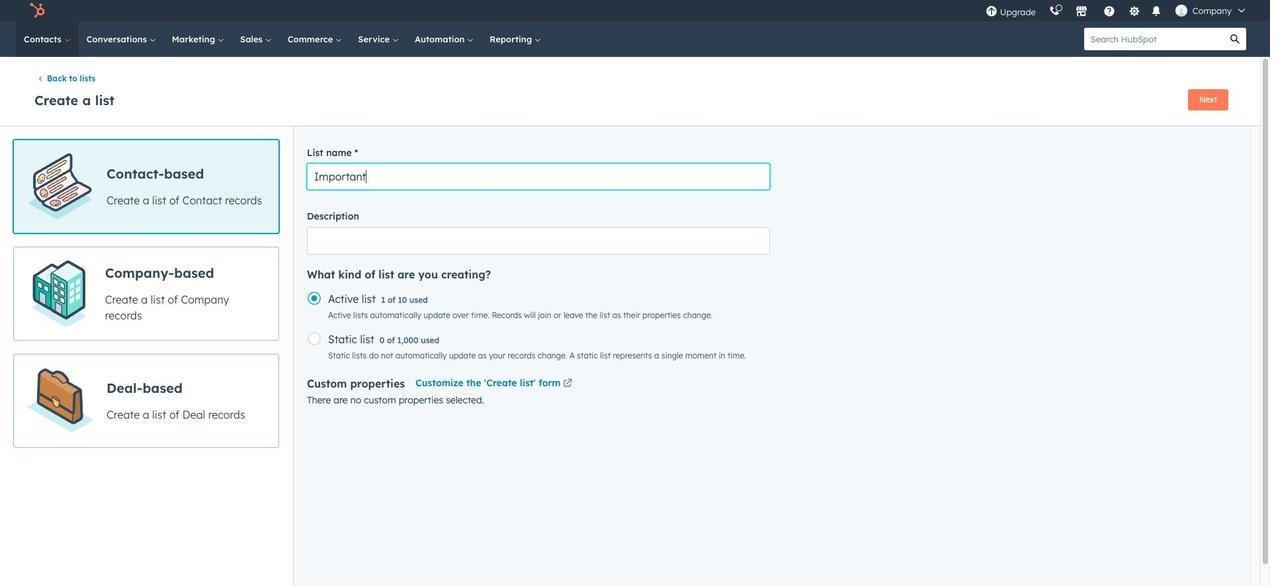 Task type: describe. For each thing, give the bounding box(es) containing it.
marketplaces image
[[1075, 6, 1087, 18]]

link opens in a new window image
[[563, 377, 572, 392]]

List name text field
[[307, 164, 770, 190]]

Search HubSpot search field
[[1084, 28, 1224, 50]]



Task type: vqa. For each thing, say whether or not it's contained in the screenshot.
LINK OPENS IN A NEW WINDOW icon
yes



Task type: locate. For each thing, give the bounding box(es) containing it.
jacob simon image
[[1175, 5, 1187, 17]]

link opens in a new window image
[[563, 379, 572, 389]]

menu
[[979, 0, 1254, 21]]

banner
[[32, 85, 1228, 113]]

None text field
[[307, 227, 770, 255]]

None checkbox
[[13, 140, 279, 234], [13, 247, 279, 341], [13, 354, 279, 448], [13, 140, 279, 234], [13, 247, 279, 341], [13, 354, 279, 448]]



